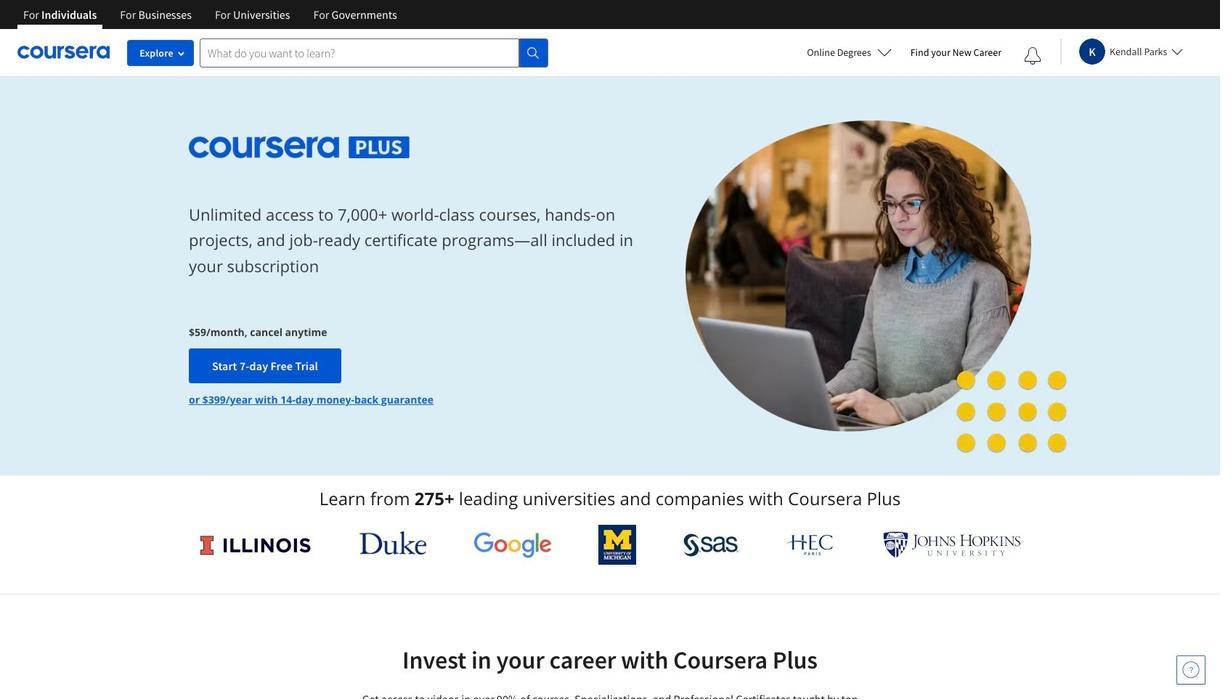 Task type: vqa. For each thing, say whether or not it's contained in the screenshot.
University Of Michigan "image"
yes



Task type: locate. For each thing, give the bounding box(es) containing it.
sas image
[[684, 534, 739, 557]]

None search field
[[200, 38, 549, 67]]

What do you want to learn? text field
[[200, 38, 520, 67]]

duke university image
[[359, 532, 427, 555]]

google image
[[474, 532, 552, 559]]

johns hopkins university image
[[884, 532, 1022, 559]]

coursera image
[[17, 41, 110, 64]]



Task type: describe. For each thing, give the bounding box(es) containing it.
coursera plus image
[[189, 136, 410, 158]]

help center image
[[1183, 662, 1200, 679]]

banner navigation
[[12, 0, 409, 29]]

university of illinois at urbana-champaign image
[[199, 534, 312, 557]]

hec paris image
[[786, 530, 837, 560]]

university of michigan image
[[599, 525, 637, 565]]



